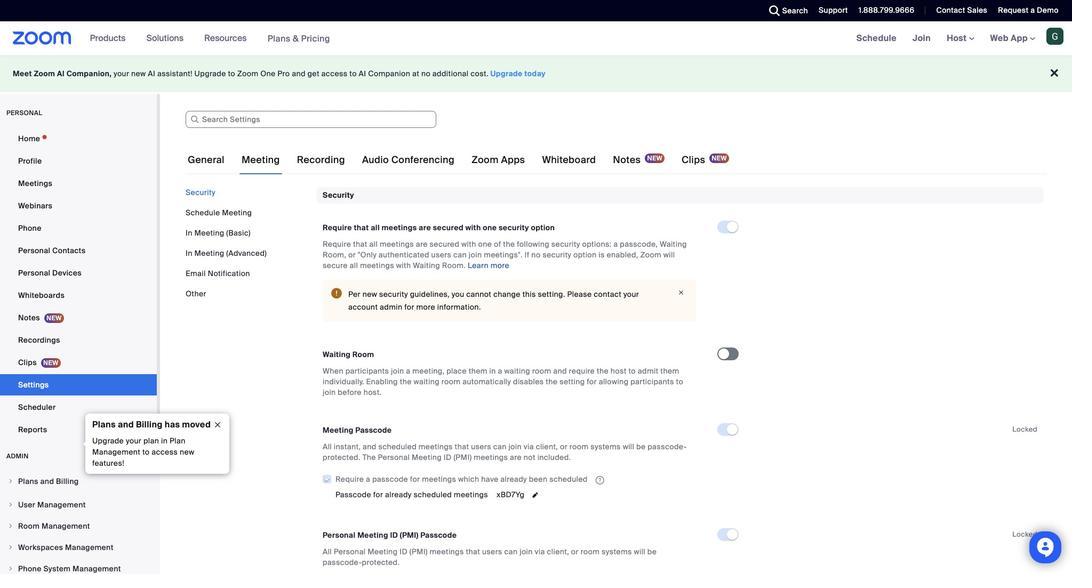 Task type: describe. For each thing, give the bounding box(es) containing it.
new inside meet zoom ai companion, footer
[[131, 69, 146, 78]]

search
[[783, 6, 809, 15]]

protected. inside all instant, and scheduled meetings that users can join via client, or room systems will be passcode- protected. the personal meeting id (pmi) meetings are not included.
[[323, 453, 361, 463]]

systems inside all personal meeting id (pmi) meetings that users can join via client, or room systems will be passcode-protected.
[[602, 548, 632, 557]]

scheduled for all instant, and scheduled meetings that users can join via client, or room systems will be passcode- protected. the personal meeting id (pmi) meetings are not included.
[[379, 443, 417, 452]]

access inside upgrade your plan in plan management to access new features!
[[152, 448, 178, 457]]

contact sales
[[937, 5, 988, 15]]

for inside per new security guidelines, you cannot change this setting. please contact your account admin for more information.
[[405, 303, 415, 312]]

will inside all instant, and scheduled meetings that users can join via client, or room systems will be passcode- protected. the personal meeting id (pmi) meetings are not included.
[[623, 443, 635, 452]]

has
[[165, 420, 180, 431]]

id inside all instant, and scheduled meetings that users can join via client, or room systems will be passcode- protected. the personal meeting id (pmi) meetings are not included.
[[444, 453, 452, 463]]

the left "setting"
[[546, 378, 558, 387]]

solutions
[[146, 33, 184, 44]]

setting.
[[538, 290, 566, 300]]

plans and billing
[[18, 477, 79, 487]]

other
[[186, 289, 207, 299]]

client, inside all instant, and scheduled meetings that users can join via client, or room systems will be passcode- protected. the personal meeting id (pmi) meetings are not included.
[[536, 443, 558, 452]]

plans for plans and billing
[[18, 477, 38, 487]]

banner containing products
[[0, 21, 1073, 56]]

additional
[[433, 69, 469, 78]]

learn more about require a passcode for meetings which have already been scheduled image
[[593, 476, 608, 486]]

in for in meeting (advanced)
[[186, 249, 193, 258]]

email notification link
[[186, 269, 250, 279]]

meetings".
[[484, 251, 523, 260]]

be inside all personal meeting id (pmi) meetings that users can join via client, or room systems will be passcode-protected.
[[648, 548, 657, 557]]

for inside application
[[410, 475, 420, 485]]

1 horizontal spatial upgrade
[[195, 69, 226, 78]]

webinars link
[[0, 195, 157, 217]]

information.
[[438, 303, 481, 312]]

zoom inside require that all meetings are secured with one of the following security options: a passcode, waiting room, or "only authenticated users can join meetings". if no security option is enabled, zoom will secure all meetings with waiting room.
[[641, 251, 662, 260]]

settings
[[18, 381, 49, 390]]

admin menu menu
[[0, 472, 157, 575]]

please
[[568, 290, 592, 300]]

contact
[[937, 5, 966, 15]]

personal for contacts
[[18, 246, 50, 256]]

1 horizontal spatial waiting
[[505, 367, 531, 377]]

meetings inside all personal meeting id (pmi) meetings that users can join via client, or room systems will be passcode-protected.
[[430, 548, 464, 557]]

2 them from the left
[[661, 367, 680, 377]]

secured for security
[[433, 223, 464, 233]]

phone for phone system management
[[18, 565, 41, 574]]

personal inside all instant, and scheduled meetings that users can join via client, or room systems will be passcode- protected. the personal meeting id (pmi) meetings are not included.
[[378, 453, 410, 463]]

one
[[261, 69, 276, 78]]

products button
[[90, 21, 130, 56]]

per new security guidelines, you cannot change this setting. please contact your account admin for more information. alert
[[323, 280, 697, 323]]

account
[[349, 303, 378, 312]]

personal inside all personal meeting id (pmi) meetings that users can join via client, or room systems will be passcode-protected.
[[334, 548, 366, 557]]

secured for of
[[430, 240, 460, 249]]

3 ai from the left
[[359, 69, 366, 78]]

meet zoom ai companion, your new ai assistant! upgrade to zoom one pro and get access to ai companion at no additional cost. upgrade today
[[13, 69, 546, 78]]

require that all meetings are secured with one security option
[[323, 223, 555, 233]]

one for of
[[479, 240, 492, 249]]

resources button
[[204, 21, 252, 56]]

locked for passcode-
[[1013, 426, 1038, 435]]

(basic)
[[226, 228, 251, 238]]

room inside security element
[[353, 350, 374, 360]]

phone system management
[[18, 565, 121, 574]]

scheduled inside application
[[550, 475, 588, 485]]

demo
[[1038, 5, 1060, 15]]

conferencing
[[392, 154, 455, 167]]

host
[[948, 33, 970, 44]]

in meeting (basic) link
[[186, 228, 251, 238]]

systems inside all instant, and scheduled meetings that users can join via client, or room systems will be passcode- protected. the personal meeting id (pmi) meetings are not included.
[[591, 443, 621, 452]]

upgrade inside upgrade your plan in plan management to access new features!
[[92, 437, 124, 446]]

your inside per new security guidelines, you cannot change this setting. please contact your account admin for more information.
[[624, 290, 640, 300]]

join link
[[905, 21, 940, 56]]

edit password for meetings which have already been scheduled image
[[529, 491, 542, 501]]

meeting inside all instant, and scheduled meetings that users can join via client, or room systems will be passcode- protected. the personal meeting id (pmi) meetings are not included.
[[412, 453, 442, 463]]

2 vertical spatial waiting
[[323, 350, 351, 360]]

join inside all personal meeting id (pmi) meetings that users can join via client, or room systems will be passcode-protected.
[[520, 548, 533, 557]]

workspaces
[[18, 543, 63, 553]]

can inside require that all meetings are secured with one of the following security options: a passcode, waiting room, or "only authenticated users can join meetings". if no security option is enabled, zoom will secure all meetings with waiting room.
[[454, 251, 467, 260]]

enabling
[[366, 378, 398, 387]]

audio conferencing
[[362, 154, 455, 167]]

disables
[[514, 378, 544, 387]]

in meeting (basic)
[[186, 228, 251, 238]]

admin
[[6, 453, 29, 461]]

no inside meet zoom ai companion, footer
[[422, 69, 431, 78]]

all personal meeting id (pmi) meetings that users can join via client, or room systems will be passcode-protected.
[[323, 548, 657, 568]]

1 horizontal spatial waiting
[[413, 261, 440, 271]]

0 vertical spatial participants
[[346, 367, 389, 377]]

secure
[[323, 261, 348, 271]]

web app
[[991, 33, 1029, 44]]

place
[[447, 367, 467, 377]]

contacts
[[52, 246, 86, 256]]

in inside upgrade your plan in plan management to access new features!
[[161, 437, 168, 446]]

following
[[517, 240, 550, 249]]

security left options: at the right top
[[552, 240, 581, 249]]

and inside when participants join a meeting, place them in a waiting room and require the host to admit them individually. enabling the waiting room automatically disables the setting for allowing participants to join before host.
[[554, 367, 567, 377]]

instant,
[[334, 443, 361, 452]]

"only
[[358, 251, 377, 260]]

clips link
[[0, 352, 157, 374]]

clips inside personal menu menu
[[18, 358, 37, 368]]

authenticated
[[379, 251, 430, 260]]

in inside when participants join a meeting, place them in a waiting room and require the host to admit them individually. enabling the waiting room automatically disables the setting for allowing participants to join before host.
[[490, 367, 496, 377]]

1 vertical spatial (pmi)
[[400, 531, 419, 541]]

users inside all personal meeting id (pmi) meetings that users can join via client, or room systems will be passcode-protected.
[[483, 548, 503, 557]]

change
[[494, 290, 521, 300]]

per new security guidelines, you cannot change this setting. please contact your account admin for more information.
[[349, 290, 640, 312]]

recording
[[297, 154, 345, 167]]

room management menu item
[[0, 517, 157, 537]]

already inside application
[[501, 475, 527, 485]]

2 vertical spatial all
[[350, 261, 358, 271]]

assistant!
[[157, 69, 193, 78]]

personal devices
[[18, 269, 82, 278]]

0 vertical spatial option
[[531, 223, 555, 233]]

management for room management
[[42, 522, 90, 532]]

notes inside notes link
[[18, 313, 40, 323]]

devices
[[52, 269, 82, 278]]

webinars
[[18, 201, 52, 211]]

at
[[413, 69, 420, 78]]

1 vertical spatial id
[[390, 531, 398, 541]]

2 vertical spatial passcode
[[421, 531, 457, 541]]

will inside require that all meetings are secured with one of the following security options: a passcode, waiting room, or "only authenticated users can join meetings". if no security option is enabled, zoom will secure all meetings with waiting room.
[[664, 251, 676, 260]]

0 vertical spatial waiting
[[660, 240, 687, 249]]

and inside plans and billing menu item
[[40, 477, 54, 487]]

admit
[[638, 367, 659, 377]]

your inside meet zoom ai companion, footer
[[114, 69, 129, 78]]

room.
[[442, 261, 466, 271]]

enabled,
[[607, 251, 639, 260]]

client, inside all personal meeting id (pmi) meetings that users can join via client, or room systems will be passcode-protected.
[[547, 548, 570, 557]]

meeting inside all personal meeting id (pmi) meetings that users can join via client, or room systems will be passcode-protected.
[[368, 548, 398, 557]]

can inside all personal meeting id (pmi) meetings that users can join via client, or room systems will be passcode-protected.
[[505, 548, 518, 557]]

contact
[[594, 290, 622, 300]]

request
[[999, 5, 1029, 15]]

clips inside tabs of my account settings page tab list
[[682, 154, 706, 167]]

when
[[323, 367, 344, 377]]

plans and billing has moved tooltip
[[83, 414, 230, 475]]

passcode
[[373, 475, 408, 485]]

plan
[[170, 437, 186, 446]]

will inside all personal meeting id (pmi) meetings that users can join via client, or room systems will be passcode-protected.
[[634, 548, 646, 557]]

plan
[[144, 437, 159, 446]]

require for require a passcode for meetings which have already been scheduled
[[336, 475, 364, 485]]

room inside menu item
[[18, 522, 40, 532]]

passcode,
[[620, 240, 658, 249]]

setting
[[560, 378, 585, 387]]

users inside require that all meetings are secured with one of the following security options: a passcode, waiting room, or "only authenticated users can join meetings". if no security option is enabled, zoom will secure all meetings with waiting room.
[[432, 251, 452, 260]]

plans for plans & pricing
[[268, 33, 291, 44]]

whiteboards
[[18, 291, 65, 301]]

and inside 'plans and billing has moved' tooltip
[[118, 420, 134, 431]]

or inside all instant, and scheduled meetings that users can join via client, or room systems will be passcode- protected. the personal meeting id (pmi) meetings are not included.
[[560, 443, 568, 452]]

schedule for schedule
[[857, 33, 897, 44]]

learn
[[468, 261, 489, 271]]

with for of
[[462, 240, 477, 249]]

and inside meet zoom ai companion, footer
[[292, 69, 306, 78]]

1 horizontal spatial participants
[[631, 378, 675, 387]]

require
[[569, 367, 595, 377]]

0 horizontal spatial already
[[385, 491, 412, 500]]

security up of
[[499, 223, 530, 233]]

a up the automatically
[[498, 367, 503, 377]]

products
[[90, 33, 126, 44]]

or inside require that all meetings are secured with one of the following security options: a passcode, waiting room, or "only authenticated users can join meetings". if no security option is enabled, zoom will secure all meetings with waiting room.
[[349, 251, 356, 260]]

that inside require that all meetings are secured with one of the following security options: a passcode, waiting room, or "only authenticated users can join meetings". if no security option is enabled, zoom will secure all meetings with waiting room.
[[353, 240, 368, 249]]

workspaces management menu item
[[0, 538, 157, 558]]

require for require that all meetings are secured with one of the following security options: a passcode, waiting room, or "only authenticated users can join meetings". if no security option is enabled, zoom will secure all meetings with waiting room.
[[323, 240, 351, 249]]

scheduled for passcode for already scheduled meetings
[[414, 491, 452, 500]]

a inside require that all meetings are secured with one of the following security options: a passcode, waiting room, or "only authenticated users can join meetings". if no security option is enabled, zoom will secure all meetings with waiting room.
[[614, 240, 618, 249]]

meet
[[13, 69, 32, 78]]

automatically
[[463, 378, 512, 387]]

scheduler
[[18, 403, 56, 413]]

web
[[991, 33, 1009, 44]]

schedule meeting link
[[186, 208, 252, 218]]

meetings navigation
[[849, 21, 1073, 56]]

sales
[[968, 5, 988, 15]]

can inside all instant, and scheduled meetings that users can join via client, or room systems will be passcode- protected. the personal meeting id (pmi) meetings are not included.
[[494, 443, 507, 452]]

notes link
[[0, 307, 157, 329]]

management inside upgrade your plan in plan management to access new features!
[[92, 448, 140, 457]]

features!
[[92, 459, 124, 469]]

more inside per new security guidelines, you cannot change this setting. please contact your account admin for more information.
[[417, 303, 436, 312]]

2 horizontal spatial upgrade
[[491, 69, 523, 78]]

which
[[459, 475, 480, 485]]

new inside upgrade your plan in plan management to access new features!
[[180, 448, 195, 457]]

moved
[[182, 420, 211, 431]]

right image for user management
[[7, 502, 14, 509]]

been
[[529, 475, 548, 485]]

1 vertical spatial waiting
[[414, 378, 440, 387]]

search button
[[762, 0, 811, 21]]

meeting,
[[413, 367, 445, 377]]

meet zoom ai companion, footer
[[0, 56, 1073, 92]]

menu bar containing security
[[186, 187, 309, 299]]

plans for plans and billing has moved
[[92, 420, 116, 431]]

is
[[599, 251, 605, 260]]



Task type: vqa. For each thing, say whether or not it's contained in the screenshot.
left Plans
yes



Task type: locate. For each thing, give the bounding box(es) containing it.
meeting passcode
[[323, 426, 392, 436]]

all for all instant, and scheduled meetings that users can join via client, or room systems will be passcode- protected. the personal meeting id (pmi) meetings are not included.
[[323, 443, 332, 452]]

of
[[494, 240, 502, 249]]

0 vertical spatial in
[[490, 367, 496, 377]]

security down following
[[543, 251, 572, 260]]

protected. down "instant,"
[[323, 453, 361, 463]]

management up features!
[[92, 448, 140, 457]]

not
[[524, 453, 536, 463]]

room
[[353, 350, 374, 360], [18, 522, 40, 532]]

0 horizontal spatial upgrade
[[92, 437, 124, 446]]

scheduled down require a passcode for meetings which have already been scheduled at the bottom of page
[[414, 491, 452, 500]]

protected. down personal meeting id (pmi) passcode
[[362, 558, 400, 568]]

passcode down the
[[336, 491, 372, 500]]

1 vertical spatial billing
[[56, 477, 79, 487]]

individually.
[[323, 378, 365, 387]]

room inside all instant, and scheduled meetings that users can join via client, or room systems will be passcode- protected. the personal meeting id (pmi) meetings are not included.
[[570, 443, 589, 452]]

be inside all instant, and scheduled meetings that users can join via client, or room systems will be passcode- protected. the personal meeting id (pmi) meetings are not included.
[[637, 443, 646, 452]]

1 vertical spatial passcode
[[336, 491, 372, 500]]

1 vertical spatial no
[[532, 251, 541, 260]]

passcode- inside all personal meeting id (pmi) meetings that users can join via client, or room systems will be passcode-protected.
[[323, 558, 362, 568]]

2 horizontal spatial or
[[572, 548, 579, 557]]

security inside menu bar
[[186, 188, 216, 198]]

room right right image
[[18, 522, 40, 532]]

in up 'email'
[[186, 249, 193, 258]]

(advanced)
[[226, 249, 267, 258]]

1 vertical spatial via
[[535, 548, 545, 557]]

in right plan
[[161, 437, 168, 446]]

via inside all instant, and scheduled meetings that users can join via client, or room systems will be passcode- protected. the personal meeting id (pmi) meetings are not included.
[[524, 443, 534, 452]]

are
[[419, 223, 431, 233], [416, 240, 428, 249], [510, 453, 522, 463]]

schedule inside schedule link
[[857, 33, 897, 44]]

secured inside require that all meetings are secured with one of the following security options: a passcode, waiting room, or "only authenticated users can join meetings". if no security option is enabled, zoom will secure all meetings with waiting room.
[[430, 240, 460, 249]]

right image inside plans and billing menu item
[[7, 479, 14, 485]]

0 horizontal spatial participants
[[346, 367, 389, 377]]

room
[[533, 367, 552, 377], [442, 378, 461, 387], [570, 443, 589, 452], [581, 548, 600, 557]]

option
[[531, 223, 555, 233], [574, 251, 597, 260]]

phone down webinars
[[18, 224, 41, 233]]

get
[[308, 69, 320, 78]]

host button
[[948, 33, 975, 44]]

join
[[913, 33, 932, 44]]

for down passcode
[[374, 491, 383, 500]]

users inside all instant, and scheduled meetings that users can join via client, or room systems will be passcode- protected. the personal meeting id (pmi) meetings are not included.
[[471, 443, 492, 452]]

product information navigation
[[82, 21, 338, 56]]

upgrade today link
[[491, 69, 546, 78]]

and up user management
[[40, 477, 54, 487]]

zoom logo image
[[13, 31, 71, 45]]

1 vertical spatial notes
[[18, 313, 40, 323]]

other link
[[186, 289, 207, 299]]

right image for phone system management
[[7, 566, 14, 573]]

1 vertical spatial users
[[471, 443, 492, 452]]

protected. inside all personal meeting id (pmi) meetings that users can join via client, or room systems will be passcode-protected.
[[362, 558, 400, 568]]

in up the automatically
[[490, 367, 496, 377]]

a inside application
[[366, 475, 371, 485]]

1 vertical spatial be
[[648, 548, 657, 557]]

your right companion,
[[114, 69, 129, 78]]

zoom left one
[[237, 69, 259, 78]]

new
[[131, 69, 146, 78], [363, 290, 377, 300], [180, 448, 195, 457]]

id down personal meeting id (pmi) passcode
[[400, 548, 408, 557]]

require a passcode for meetings which have already been scheduled application
[[322, 472, 718, 488]]

management
[[92, 448, 140, 457], [37, 501, 86, 510], [42, 522, 90, 532], [65, 543, 114, 553], [73, 565, 121, 574]]

0 vertical spatial scheduled
[[379, 443, 417, 452]]

security element
[[317, 187, 1045, 575]]

right image
[[7, 524, 14, 530]]

via inside all personal meeting id (pmi) meetings that users can join via client, or room systems will be passcode-protected.
[[535, 548, 545, 557]]

2 vertical spatial your
[[126, 437, 142, 446]]

all for require that all meetings are secured with one security option
[[371, 223, 380, 233]]

plans down scheduler link
[[92, 420, 116, 431]]

waiting room
[[323, 350, 374, 360]]

upgrade
[[195, 69, 226, 78], [491, 69, 523, 78], [92, 437, 124, 446]]

new down plan
[[180, 448, 195, 457]]

0 horizontal spatial protected.
[[323, 453, 361, 463]]

user
[[18, 501, 35, 510]]

for up 'passcode for already scheduled meetings'
[[410, 475, 420, 485]]

one left of
[[479, 240, 492, 249]]

support link
[[811, 0, 851, 21], [819, 5, 849, 15]]

are for of
[[416, 240, 428, 249]]

2 horizontal spatial ai
[[359, 69, 366, 78]]

whiteboard
[[543, 154, 596, 167]]

2 right image from the top
[[7, 502, 14, 509]]

if
[[525, 251, 530, 260]]

plans
[[268, 33, 291, 44], [92, 420, 116, 431], [18, 477, 38, 487]]

0 horizontal spatial be
[[637, 443, 646, 452]]

phone for phone
[[18, 224, 41, 233]]

0 vertical spatial are
[[419, 223, 431, 233]]

waiting down authenticated
[[413, 261, 440, 271]]

upgrade down product information navigation
[[195, 69, 226, 78]]

personal
[[6, 109, 42, 117]]

0 horizontal spatial access
[[152, 448, 178, 457]]

option inside require that all meetings are secured with one of the following security options: a passcode, waiting room, or "only authenticated users can join meetings". if no security option is enabled, zoom will secure all meetings with waiting room.
[[574, 251, 597, 260]]

0 vertical spatial in
[[186, 228, 193, 238]]

xbd7yg
[[497, 491, 525, 500]]

scheduled down included.
[[550, 475, 588, 485]]

1 vertical spatial systems
[[602, 548, 632, 557]]

scheduled up passcode
[[379, 443, 417, 452]]

1 vertical spatial will
[[623, 443, 635, 452]]

new inside per new security guidelines, you cannot change this setting. please contact your account admin for more information.
[[363, 290, 377, 300]]

to
[[228, 69, 235, 78], [350, 69, 357, 78], [629, 367, 636, 377], [677, 378, 684, 387], [142, 448, 150, 457]]

zoom left apps
[[472, 154, 499, 167]]

2 horizontal spatial waiting
[[660, 240, 687, 249]]

for
[[405, 303, 415, 312], [587, 378, 597, 387], [410, 475, 420, 485], [374, 491, 383, 500]]

secured
[[433, 223, 464, 233], [430, 240, 460, 249]]

0 horizontal spatial or
[[349, 251, 356, 260]]

0 vertical spatial client,
[[536, 443, 558, 452]]

right image for plans and billing
[[7, 479, 14, 485]]

access inside meet zoom ai companion, footer
[[322, 69, 348, 78]]

that inside all instant, and scheduled meetings that users can join via client, or room systems will be passcode- protected. the personal meeting id (pmi) meetings are not included.
[[455, 443, 469, 452]]

room management
[[18, 522, 90, 532]]

them right admit on the right of page
[[661, 367, 680, 377]]

waiting right passcode,
[[660, 240, 687, 249]]

all for all personal meeting id (pmi) meetings that users can join via client, or room systems will be passcode-protected.
[[323, 548, 332, 557]]

0 vertical spatial schedule
[[857, 33, 897, 44]]

passcode for already scheduled meetings
[[336, 491, 488, 500]]

the
[[504, 240, 515, 249], [597, 367, 609, 377], [400, 378, 412, 387], [546, 378, 558, 387]]

zoom right meet
[[34, 69, 55, 78]]

to inside upgrade your plan in plan management to access new features!
[[142, 448, 150, 457]]

new up account
[[363, 290, 377, 300]]

4 right image from the top
[[7, 566, 14, 573]]

email
[[186, 269, 206, 279]]

1 vertical spatial all
[[370, 240, 378, 249]]

for right "admin"
[[405, 303, 415, 312]]

0 vertical spatial (pmi)
[[454, 453, 472, 463]]

1 vertical spatial or
[[560, 443, 568, 452]]

0 vertical spatial waiting
[[505, 367, 531, 377]]

0 horizontal spatial new
[[131, 69, 146, 78]]

2 all from the top
[[323, 548, 332, 557]]

option down options: at the right top
[[574, 251, 597, 260]]

them
[[469, 367, 488, 377], [661, 367, 680, 377]]

locked for be
[[1013, 531, 1038, 540]]

1 vertical spatial locked
[[1013, 531, 1038, 540]]

schedule inside menu bar
[[186, 208, 220, 218]]

1 horizontal spatial them
[[661, 367, 680, 377]]

the
[[363, 453, 376, 463]]

notes inside tabs of my account settings page tab list
[[614, 154, 641, 167]]

(pmi) inside all instant, and scheduled meetings that users can join via client, or room systems will be passcode- protected. the personal meeting id (pmi) meetings are not included.
[[454, 453, 472, 463]]

1 vertical spatial participants
[[631, 378, 675, 387]]

1 vertical spatial room
[[18, 522, 40, 532]]

1 horizontal spatial already
[[501, 475, 527, 485]]

2 vertical spatial with
[[396, 261, 411, 271]]

1 horizontal spatial access
[[322, 69, 348, 78]]

for down require
[[587, 378, 597, 387]]

2 ai from the left
[[148, 69, 155, 78]]

user management menu item
[[0, 495, 157, 516]]

can
[[454, 251, 467, 260], [494, 443, 507, 452], [505, 548, 518, 557]]

one
[[483, 223, 497, 233], [479, 240, 492, 249]]

zoom apps
[[472, 154, 526, 167]]

and up the
[[363, 443, 377, 452]]

profile link
[[0, 151, 157, 172]]

support
[[819, 5, 849, 15]]

billing inside tooltip
[[136, 420, 163, 431]]

ai left companion,
[[57, 69, 65, 78]]

1 vertical spatial secured
[[430, 240, 460, 249]]

waiting up disables
[[505, 367, 531, 377]]

learn more
[[468, 261, 510, 271]]

id inside all personal meeting id (pmi) meetings that users can join via client, or room systems will be passcode-protected.
[[400, 548, 408, 557]]

already down passcode
[[385, 491, 412, 500]]

1 ai from the left
[[57, 69, 65, 78]]

personal menu menu
[[0, 128, 157, 442]]

1 vertical spatial new
[[363, 290, 377, 300]]

phone link
[[0, 218, 157, 239]]

phone system management menu item
[[0, 559, 157, 575]]

and
[[292, 69, 306, 78], [554, 367, 567, 377], [118, 420, 134, 431], [363, 443, 377, 452], [40, 477, 54, 487]]

right image inside phone system management menu item
[[7, 566, 14, 573]]

resources
[[204, 33, 247, 44]]

1 horizontal spatial more
[[491, 261, 510, 271]]

0 horizontal spatial schedule
[[186, 208, 220, 218]]

passcode- inside all instant, and scheduled meetings that users can join via client, or room systems will be passcode- protected. the personal meeting id (pmi) meetings are not included.
[[648, 443, 687, 452]]

schedule for schedule meeting
[[186, 208, 220, 218]]

2 phone from the top
[[18, 565, 41, 574]]

0 vertical spatial more
[[491, 261, 510, 271]]

this
[[523, 290, 536, 300]]

0 vertical spatial passcode
[[356, 426, 392, 436]]

(pmi) down 'passcode for already scheduled meetings'
[[400, 531, 419, 541]]

right image inside workspaces management menu item
[[7, 545, 14, 551]]

passcode up the
[[356, 426, 392, 436]]

right image for workspaces management
[[7, 545, 14, 551]]

0 horizontal spatial option
[[531, 223, 555, 233]]

close image
[[209, 421, 226, 430]]

no right at
[[422, 69, 431, 78]]

1 vertical spatial clips
[[18, 358, 37, 368]]

access
[[322, 69, 348, 78], [152, 448, 178, 457]]

close image
[[675, 288, 688, 298]]

and up "setting"
[[554, 367, 567, 377]]

0 vertical spatial secured
[[433, 223, 464, 233]]

meetings inside application
[[422, 475, 457, 485]]

2 locked from the top
[[1013, 531, 1038, 540]]

all instant, and scheduled meetings that users can join via client, or room systems will be passcode- protected. the personal meeting id (pmi) meetings are not included.
[[323, 443, 687, 463]]

1 vertical spatial phone
[[18, 565, 41, 574]]

plans and billing has moved
[[92, 420, 211, 431]]

billing up plan
[[136, 420, 163, 431]]

learn more link
[[468, 261, 510, 271]]

tabs of my account settings page tab list
[[186, 145, 732, 175]]

2 vertical spatial are
[[510, 453, 522, 463]]

that inside all personal meeting id (pmi) meetings that users can join via client, or room systems will be passcode-protected.
[[466, 548, 481, 557]]

clips
[[682, 154, 706, 167], [18, 358, 37, 368]]

new left assistant!
[[131, 69, 146, 78]]

plans inside tooltip
[[92, 420, 116, 431]]

management for user management
[[37, 501, 86, 510]]

right image
[[7, 479, 14, 485], [7, 502, 14, 509], [7, 545, 14, 551], [7, 566, 14, 573]]

participants up enabling
[[346, 367, 389, 377]]

join inside require that all meetings are secured with one of the following security options: a passcode, waiting room, or "only authenticated users can join meetings". if no security option is enabled, zoom will secure all meetings with waiting room.
[[469, 251, 482, 260]]

2 vertical spatial can
[[505, 548, 518, 557]]

all inside all personal meeting id (pmi) meetings that users can join via client, or room systems will be passcode-protected.
[[323, 548, 332, 557]]

2 horizontal spatial id
[[444, 453, 452, 463]]

management up the room management
[[37, 501, 86, 510]]

0 vertical spatial protected.
[[323, 453, 361, 463]]

personal for meeting
[[323, 531, 356, 541]]

0 vertical spatial no
[[422, 69, 431, 78]]

1 horizontal spatial clips
[[682, 154, 706, 167]]

billing inside menu item
[[56, 477, 79, 487]]

0 vertical spatial billing
[[136, 420, 163, 431]]

room up enabling
[[353, 350, 374, 360]]

schedule meeting
[[186, 208, 252, 218]]

more down meetings".
[[491, 261, 510, 271]]

request a demo
[[999, 5, 1060, 15]]

0 vertical spatial room
[[353, 350, 374, 360]]

2 vertical spatial users
[[483, 548, 503, 557]]

systems
[[591, 443, 621, 452], [602, 548, 632, 557]]

schedule down security link
[[186, 208, 220, 218]]

1 all from the top
[[323, 443, 332, 452]]

2 vertical spatial new
[[180, 448, 195, 457]]

today
[[525, 69, 546, 78]]

already up xbd7yg
[[501, 475, 527, 485]]

personal for devices
[[18, 269, 50, 278]]

1 vertical spatial all
[[323, 548, 332, 557]]

or inside all personal meeting id (pmi) meetings that users can join via client, or room systems will be passcode-protected.
[[572, 548, 579, 557]]

no inside require that all meetings are secured with one of the following security options: a passcode, waiting room, or "only authenticated users can join meetings". if no security option is enabled, zoom will secure all meetings with waiting room.
[[532, 251, 541, 260]]

2 vertical spatial scheduled
[[414, 491, 452, 500]]

0 horizontal spatial id
[[390, 531, 398, 541]]

with for security
[[466, 223, 481, 233]]

the right enabling
[[400, 378, 412, 387]]

1 vertical spatial access
[[152, 448, 178, 457]]

phone inside phone system management menu item
[[18, 565, 41, 574]]

one up of
[[483, 223, 497, 233]]

security link
[[186, 188, 216, 198]]

them up the automatically
[[469, 367, 488, 377]]

id up require a passcode for meetings which have already been scheduled at the bottom of page
[[444, 453, 452, 463]]

1 vertical spatial passcode-
[[323, 558, 362, 568]]

personal devices link
[[0, 263, 157, 284]]

zoom down passcode,
[[641, 251, 662, 260]]

0 horizontal spatial room
[[18, 522, 40, 532]]

billing for plans and billing has moved
[[136, 420, 163, 431]]

room inside all personal meeting id (pmi) meetings that users can join via client, or room systems will be passcode-protected.
[[581, 548, 600, 557]]

passcode down 'passcode for already scheduled meetings'
[[421, 531, 457, 541]]

plans left &
[[268, 33, 291, 44]]

0 vertical spatial via
[[524, 443, 534, 452]]

all for require that all meetings are secured with one of the following security options: a passcode, waiting room, or "only authenticated users can join meetings". if no security option is enabled, zoom will secure all meetings with waiting room.
[[370, 240, 378, 249]]

protected.
[[323, 453, 361, 463], [362, 558, 400, 568]]

profile picture image
[[1047, 28, 1064, 45]]

1 horizontal spatial in
[[490, 367, 496, 377]]

1 horizontal spatial protected.
[[362, 558, 400, 568]]

waiting down "meeting,"
[[414, 378, 440, 387]]

1 them from the left
[[469, 367, 488, 377]]

security inside per new security guidelines, you cannot change this setting. please contact your account admin for more information.
[[379, 290, 408, 300]]

cost.
[[471, 69, 489, 78]]

1 vertical spatial in
[[186, 249, 193, 258]]

1 horizontal spatial security
[[323, 191, 354, 200]]

1 horizontal spatial ai
[[148, 69, 155, 78]]

1 right image from the top
[[7, 479, 14, 485]]

1 horizontal spatial new
[[180, 448, 195, 457]]

0 horizontal spatial via
[[524, 443, 534, 452]]

phone down the workspaces
[[18, 565, 41, 574]]

your right contact
[[624, 290, 640, 300]]

schedule down 1.888.799.9666
[[857, 33, 897, 44]]

secured down require that all meetings are secured with one security option
[[430, 240, 460, 249]]

1 locked from the top
[[1013, 426, 1038, 435]]

require inside require a passcode for meetings which have already been scheduled application
[[336, 475, 364, 485]]

ai left assistant!
[[148, 69, 155, 78]]

(pmi) down personal meeting id (pmi) passcode
[[410, 548, 428, 557]]

1 vertical spatial are
[[416, 240, 428, 249]]

1 horizontal spatial be
[[648, 548, 657, 557]]

meetings
[[18, 179, 52, 188]]

personal contacts link
[[0, 240, 157, 262]]

passcode
[[356, 426, 392, 436], [336, 491, 372, 500], [421, 531, 457, 541]]

0 vertical spatial phone
[[18, 224, 41, 233]]

3 right image from the top
[[7, 545, 14, 551]]

0 vertical spatial all
[[371, 223, 380, 233]]

plans inside menu item
[[18, 477, 38, 487]]

a left "meeting,"
[[406, 367, 411, 377]]

cannot
[[467, 290, 492, 300]]

0 vertical spatial notes
[[614, 154, 641, 167]]

meeting inside tabs of my account settings page tab list
[[242, 154, 280, 167]]

security inside security element
[[323, 191, 354, 200]]

warning image
[[331, 288, 342, 299]]

and left get
[[292, 69, 306, 78]]

Search Settings text field
[[186, 111, 437, 128]]

are for security
[[419, 223, 431, 233]]

0 vertical spatial all
[[323, 443, 332, 452]]

the up the allowing
[[597, 367, 609, 377]]

1.888.799.9666 button up join
[[851, 0, 918, 21]]

phone inside personal menu menu
[[18, 224, 41, 233]]

1 vertical spatial in
[[161, 437, 168, 446]]

and inside all instant, and scheduled meetings that users can join via client, or room systems will be passcode- protected. the personal meeting id (pmi) meetings are not included.
[[363, 443, 377, 452]]

(pmi) inside all personal meeting id (pmi) meetings that users can join via client, or room systems will be passcode-protected.
[[410, 548, 428, 557]]

1 in from the top
[[186, 228, 193, 238]]

settings link
[[0, 375, 157, 396]]

one inside require that all meetings are secured with one of the following security options: a passcode, waiting room, or "only authenticated users can join meetings". if no security option is enabled, zoom will secure all meetings with waiting room.
[[479, 240, 492, 249]]

id
[[444, 453, 452, 463], [390, 531, 398, 541], [400, 548, 408, 557]]

for inside when participants join a meeting, place them in a waiting room and require the host to admit them individually. enabling the waiting room automatically disables the setting for allowing participants to join before host.
[[587, 378, 597, 387]]

participants down admit on the right of page
[[631, 378, 675, 387]]

id down 'passcode for already scheduled meetings'
[[390, 531, 398, 541]]

plans & pricing link
[[268, 33, 330, 44], [268, 33, 330, 44]]

1 phone from the top
[[18, 224, 41, 233]]

join inside all instant, and scheduled meetings that users can join via client, or room systems will be passcode- protected. the personal meeting id (pmi) meetings are not included.
[[509, 443, 522, 452]]

your inside upgrade your plan in plan management to access new features!
[[126, 437, 142, 446]]

menu bar
[[186, 187, 309, 299]]

plans inside product information navigation
[[268, 33, 291, 44]]

upgrade up features!
[[92, 437, 124, 446]]

1 vertical spatial one
[[479, 240, 492, 249]]

personal contacts
[[18, 246, 86, 256]]

you
[[452, 290, 465, 300]]

security
[[499, 223, 530, 233], [552, 240, 581, 249], [543, 251, 572, 260], [379, 290, 408, 300]]

already
[[501, 475, 527, 485], [385, 491, 412, 500]]

require for require that all meetings are secured with one security option
[[323, 223, 352, 233]]

passcode-
[[648, 443, 687, 452], [323, 558, 362, 568]]

waiting up when
[[323, 350, 351, 360]]

scheduled
[[379, 443, 417, 452], [550, 475, 588, 485], [414, 491, 452, 500]]

all inside all instant, and scheduled meetings that users can join via client, or room systems will be passcode- protected. the personal meeting id (pmi) meetings are not included.
[[323, 443, 332, 452]]

security up "admin"
[[379, 290, 408, 300]]

meetings link
[[0, 173, 157, 194]]

billing up user management menu item
[[56, 477, 79, 487]]

management down workspaces management menu item
[[73, 565, 121, 574]]

are inside all instant, and scheduled meetings that users can join via client, or room systems will be passcode- protected. the personal meeting id (pmi) meetings are not included.
[[510, 453, 522, 463]]

0 horizontal spatial more
[[417, 303, 436, 312]]

in for in meeting (basic)
[[186, 228, 193, 238]]

in down schedule meeting
[[186, 228, 193, 238]]

email notification
[[186, 269, 250, 279]]

profile
[[18, 156, 42, 166]]

0 vertical spatial already
[[501, 475, 527, 485]]

0 horizontal spatial ai
[[57, 69, 65, 78]]

security up schedule meeting
[[186, 188, 216, 198]]

1.888.799.9666 button up schedule link
[[859, 5, 915, 15]]

a down the
[[366, 475, 371, 485]]

management up workspaces management at bottom
[[42, 522, 90, 532]]

0 vertical spatial or
[[349, 251, 356, 260]]

secured up room.
[[433, 223, 464, 233]]

all
[[323, 443, 332, 452], [323, 548, 332, 557]]

and up upgrade your plan in plan management to access new features!
[[118, 420, 134, 431]]

plans and billing menu item
[[0, 472, 157, 494]]

1 vertical spatial can
[[494, 443, 507, 452]]

ai left 'companion'
[[359, 69, 366, 78]]

more down guidelines,
[[417, 303, 436, 312]]

waiting
[[505, 367, 531, 377], [414, 378, 440, 387]]

access down plan
[[152, 448, 178, 457]]

management up phone system management menu item
[[65, 543, 114, 553]]

recordings
[[18, 336, 60, 345]]

the inside require that all meetings are secured with one of the following security options: a passcode, waiting room, or "only authenticated users can join meetings". if no security option is enabled, zoom will secure all meetings with waiting room.
[[504, 240, 515, 249]]

your left plan
[[126, 437, 142, 446]]

one for security
[[483, 223, 497, 233]]

no right if
[[532, 251, 541, 260]]

1 horizontal spatial option
[[574, 251, 597, 260]]

0 horizontal spatial security
[[186, 188, 216, 198]]

pro
[[278, 69, 290, 78]]

2 in from the top
[[186, 249, 193, 258]]

0 horizontal spatial clips
[[18, 358, 37, 368]]

the right of
[[504, 240, 515, 249]]

security down recording in the left of the page
[[323, 191, 354, 200]]

2 horizontal spatial new
[[363, 290, 377, 300]]

1 vertical spatial plans
[[92, 420, 116, 431]]

notification
[[208, 269, 250, 279]]

zoom inside tabs of my account settings page tab list
[[472, 154, 499, 167]]

scheduler link
[[0, 397, 157, 419]]

plans up user
[[18, 477, 38, 487]]

a up enabled,
[[614, 240, 618, 249]]

billing
[[136, 420, 163, 431], [56, 477, 79, 487]]

option up following
[[531, 223, 555, 233]]

1 horizontal spatial no
[[532, 251, 541, 260]]

2 vertical spatial id
[[400, 548, 408, 557]]

are inside require that all meetings are secured with one of the following security options: a passcode, waiting room, or "only authenticated users can join meetings". if no security option is enabled, zoom will secure all meetings with waiting room.
[[416, 240, 428, 249]]

0 vertical spatial your
[[114, 69, 129, 78]]

user management
[[18, 501, 86, 510]]

upgrade right cost.
[[491, 69, 523, 78]]

banner
[[0, 21, 1073, 56]]

access right get
[[322, 69, 348, 78]]

(pmi) up require a passcode for meetings which have already been scheduled at the bottom of page
[[454, 453, 472, 463]]

require inside require that all meetings are secured with one of the following security options: a passcode, waiting room, or "only authenticated users can join meetings". if no security option is enabled, zoom will secure all meetings with waiting room.
[[323, 240, 351, 249]]

1 vertical spatial client,
[[547, 548, 570, 557]]

workspaces management
[[18, 543, 114, 553]]

1 vertical spatial protected.
[[362, 558, 400, 568]]

0 vertical spatial users
[[432, 251, 452, 260]]

1 horizontal spatial notes
[[614, 154, 641, 167]]

a left demo
[[1031, 5, 1036, 15]]

right image inside user management menu item
[[7, 502, 14, 509]]

scheduled inside all instant, and scheduled meetings that users can join via client, or room systems will be passcode- protected. the personal meeting id (pmi) meetings are not included.
[[379, 443, 417, 452]]

management for workspaces management
[[65, 543, 114, 553]]

billing for plans and billing
[[56, 477, 79, 487]]



